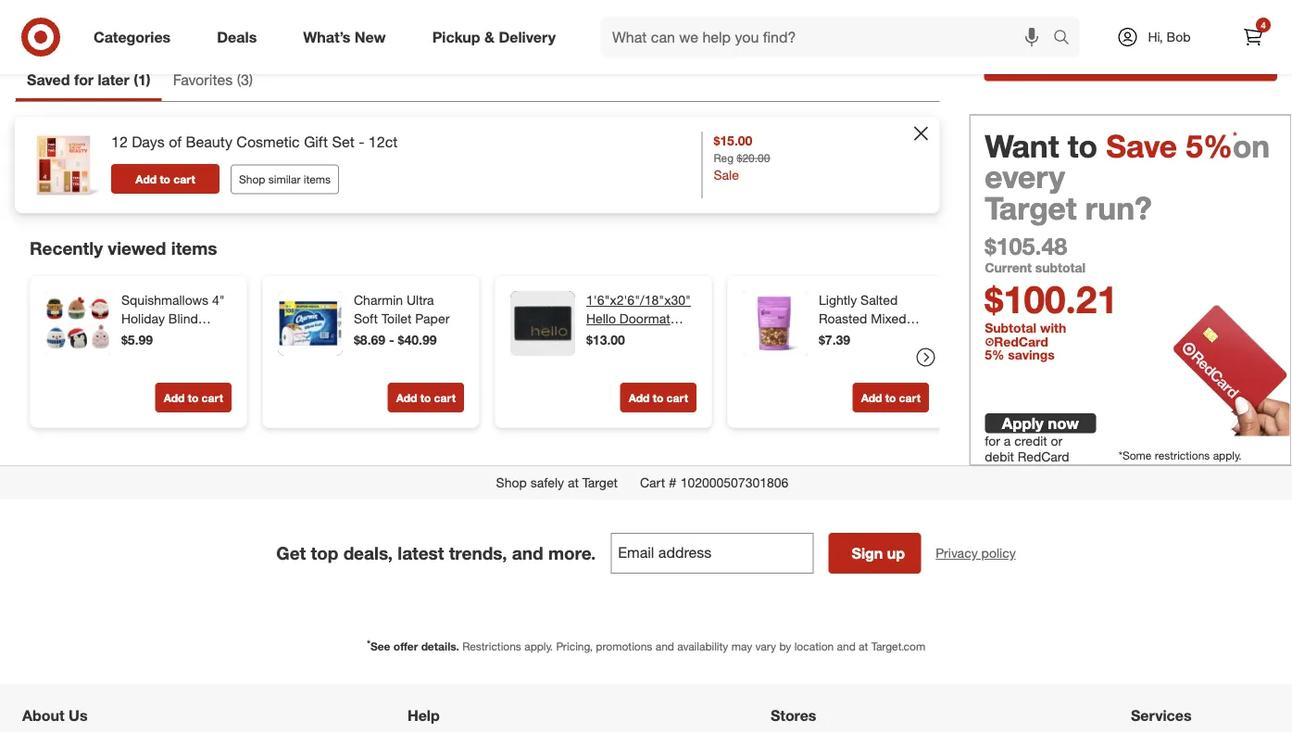Task type: vqa. For each thing, say whether or not it's contained in the screenshot.
Add to cart "button" associated with 1'6"x2'6"/18"x30" Hello Doormat Black - Project 62™
yes



Task type: describe. For each thing, give the bounding box(es) containing it.
nuts-
[[819, 329, 851, 345]]

What can we help you find? suggestions appear below search field
[[602, 17, 1058, 57]]

4 link
[[1234, 17, 1274, 57]]

subtotal
[[985, 320, 1037, 336]]

to for add to cart button associated with charmin ultra soft toilet paper
[[421, 391, 431, 405]]

1
[[138, 71, 146, 89]]

at inside * see offer details. restrictions apply. pricing, promotions and availability may vary by location and at target.com
[[859, 640, 869, 654]]

items for recently viewed items
[[171, 237, 217, 259]]

1 vertical spatial 5%
[[985, 346, 1005, 362]]

availability
[[678, 640, 729, 654]]

0 vertical spatial apply.
[[1214, 448, 1242, 462]]

check
[[1085, 51, 1130, 69]]

salted
[[861, 292, 898, 308]]

* see offer details. restrictions apply. pricing, promotions and availability may vary by location and at target.com
[[367, 637, 926, 654]]

hello
[[587, 311, 616, 327]]

gather™
[[831, 348, 878, 364]]

1 vertical spatial target
[[583, 475, 618, 491]]

latest
[[398, 542, 444, 564]]

squishmallows 4" holiday blind single plush in a capsule link
[[121, 291, 228, 364]]

about
[[22, 707, 65, 725]]

in
[[197, 329, 207, 345]]

a inside apply now for a credit or debit redcard
[[1004, 433, 1011, 449]]

bob
[[1167, 29, 1191, 45]]

or
[[1052, 433, 1063, 449]]

hi,
[[1149, 29, 1164, 45]]

cart for charmin ultra soft toilet paper
[[434, 391, 456, 405]]

0 vertical spatial for
[[74, 71, 94, 89]]

search
[[1045, 30, 1090, 48]]

1'6"x2'6"/18"x30"
[[587, 292, 691, 308]]

to for add to cart button for lightly salted roasted mixed nuts- 9oz - good & gather™
[[886, 391, 896, 405]]

privacy policy
[[936, 545, 1016, 561]]

restrictions
[[1155, 448, 1210, 462]]

$15.00
[[714, 133, 753, 149]]

cosmetic
[[237, 133, 300, 151]]

12ct
[[369, 133, 398, 151]]

1 ( from the left
[[134, 71, 138, 89]]

safely
[[531, 475, 564, 491]]

savings
[[1009, 346, 1055, 362]]

add for squishmallows 4" holiday blind single plush in a capsule
[[164, 391, 185, 405]]

cart inside 12 days of beauty cosmetic gift set - 12ct list item
[[174, 172, 195, 186]]

pricing,
[[556, 640, 593, 654]]

subtotal with
[[985, 320, 1071, 336]]

restrictions
[[463, 640, 522, 654]]

shop similar items button
[[231, 164, 339, 194]]

categories link
[[78, 17, 194, 57]]

12 days of beauty cosmetic gift set - 12ct
[[111, 133, 398, 151]]

2 horizontal spatial and
[[837, 640, 856, 654]]

what's new link
[[288, 17, 409, 57]]

5% savings
[[985, 346, 1055, 362]]

debit
[[985, 449, 1015, 465]]

plush
[[161, 329, 193, 345]]

favorites
[[173, 71, 233, 89]]

4
[[1262, 19, 1267, 31]]

policy
[[982, 545, 1016, 561]]

by
[[780, 640, 792, 654]]

redcard inside apply now for a credit or debit redcard
[[1018, 449, 1070, 465]]

want
[[985, 126, 1060, 164]]

add to cart for charmin ultra soft toilet paper
[[396, 391, 456, 405]]

shop safely at target
[[496, 475, 618, 491]]

$13.00 add to cart
[[587, 332, 689, 405]]

vary
[[756, 640, 777, 654]]

squishmallows
[[121, 292, 209, 308]]

cart for lightly salted roasted mixed nuts- 9oz - good & gather™
[[900, 391, 921, 405]]

add for charmin ultra soft toilet paper
[[396, 391, 417, 405]]

similar
[[269, 172, 301, 186]]

about us
[[22, 707, 88, 725]]

up
[[888, 544, 906, 562]]

12 days of beauty cosmetic gift set - 12ct link
[[111, 132, 398, 153]]

& inside lightly salted roasted mixed nuts- 9oz - good & gather™
[[819, 348, 827, 364]]

charmin
[[354, 292, 403, 308]]

ultra
[[407, 292, 434, 308]]

new
[[355, 28, 386, 46]]

squishmallows 4" holiday blind single plush in a capsule
[[121, 292, 225, 364]]

with
[[1041, 320, 1067, 336]]

shop for shop safely at target
[[496, 475, 527, 491]]

out
[[1134, 51, 1157, 69]]

apply now for a credit or debit redcard
[[985, 414, 1080, 465]]

current
[[985, 260, 1032, 276]]

hi, bob
[[1149, 29, 1191, 45]]

favorites ( 3 )
[[173, 71, 253, 89]]

to left 'save' at the top of page
[[1068, 126, 1098, 164]]

2 ) from the left
[[249, 71, 253, 89]]

$13.00
[[587, 332, 625, 348]]

items for shop similar items
[[304, 172, 331, 186]]

charmin ultra soft toilet paper $8.69 - $40.99
[[354, 292, 450, 348]]

0 horizontal spatial at
[[568, 475, 579, 491]]

$100.21
[[985, 276, 1118, 322]]

lightly salted roasted mixed nuts- 9oz - good & gather™ link
[[819, 291, 926, 364]]

add to cart button for squishmallows 4" holiday blind single plush in a capsule
[[155, 383, 232, 413]]

what's
[[303, 28, 351, 46]]

help
[[408, 707, 440, 725]]

privacy
[[936, 545, 978, 561]]

recently viewed items
[[30, 237, 217, 259]]

$105.48
[[985, 232, 1068, 260]]

pickup & delivery link
[[417, 17, 579, 57]]

privacy policy link
[[936, 544, 1016, 563]]

12
[[111, 133, 128, 151]]

what's new
[[303, 28, 386, 46]]

may
[[732, 640, 753, 654]]

add to cart for lightly salted roasted mixed nuts- 9oz - good & gather™
[[862, 391, 921, 405]]



Task type: locate. For each thing, give the bounding box(es) containing it.
viewed
[[108, 237, 166, 259]]

1 horizontal spatial *
[[1234, 128, 1238, 142]]

apply. right restrictions
[[1214, 448, 1242, 462]]

102000507301806
[[681, 475, 789, 491]]

3
[[241, 71, 249, 89]]

1'6"x2'6"/18"x30" hello doormat black - project 62™
[[587, 292, 691, 364]]

add to cart inside 12 days of beauty cosmetic gift set - 12ct list item
[[136, 172, 195, 186]]

a right in
[[210, 329, 217, 345]]

to down in
[[188, 391, 199, 405]]

get top deals, latest trends, and more.
[[276, 542, 596, 564]]

1'6"x2'6"/18"x30" hello doormat black - project 62™ image
[[511, 291, 576, 356], [511, 291, 576, 356]]

#
[[669, 475, 677, 491]]

1'6"x2'6"/18"x30" hello doormat black - project 62™ link
[[587, 291, 693, 364]]

1 vertical spatial a
[[1004, 433, 1011, 449]]

charmin ultra soft toilet paper image
[[278, 291, 343, 356], [278, 291, 343, 356]]

0 vertical spatial items
[[304, 172, 331, 186]]

- inside 'charmin ultra soft toilet paper $8.69 - $40.99'
[[389, 332, 395, 348]]

1 vertical spatial redcard
[[1018, 449, 1070, 465]]

add to cart button down gather™
[[853, 383, 930, 413]]

shop left safely
[[496, 475, 527, 491]]

reg
[[714, 151, 734, 165]]

0 horizontal spatial *
[[367, 637, 371, 649]]

0 horizontal spatial a
[[210, 329, 217, 345]]

add down gather™
[[862, 391, 883, 405]]

trends,
[[449, 542, 507, 564]]

1 horizontal spatial at
[[859, 640, 869, 654]]

at right safely
[[568, 475, 579, 491]]

squishmallows 4" holiday blind single plush in a capsule image
[[45, 291, 110, 356], [45, 291, 110, 356]]

add to cart down in
[[164, 391, 223, 405]]

0 vertical spatial 5%
[[1187, 126, 1234, 164]]

for left later
[[74, 71, 94, 89]]

0 vertical spatial shop
[[239, 172, 265, 186]]

run?
[[1086, 189, 1153, 227]]

subtotal
[[1036, 260, 1086, 276]]

for left credit
[[985, 433, 1001, 449]]

add for lightly salted roasted mixed nuts- 9oz - good & gather™
[[862, 391, 883, 405]]

for inside apply now for a credit or debit redcard
[[985, 433, 1001, 449]]

$5.99
[[121, 332, 153, 348]]

0 horizontal spatial 5%
[[985, 346, 1005, 362]]

capsule
[[121, 348, 169, 364]]

add to cart button for 1'6"x2'6"/18"x30" hello doormat black - project 62™
[[621, 383, 697, 413]]

- right "9oz"
[[879, 329, 884, 345]]

1 vertical spatial at
[[859, 640, 869, 654]]

& down nuts-
[[819, 348, 827, 364]]

a left credit
[[1004, 433, 1011, 449]]

- inside 1'6"x2'6"/18"x30" hello doormat black - project 62™
[[623, 329, 628, 345]]

$105.48 current subtotal $100.21
[[985, 232, 1118, 322]]

add to cart button down in
[[155, 383, 232, 413]]

target
[[985, 189, 1077, 227], [583, 475, 618, 491]]

to for add to cart button associated with squishmallows 4" holiday blind single plush in a capsule
[[188, 391, 199, 405]]

2 ( from the left
[[237, 71, 241, 89]]

0 vertical spatial &
[[485, 28, 495, 46]]

target left the cart
[[583, 475, 618, 491]]

toilet
[[382, 311, 412, 327]]

get
[[276, 542, 306, 564]]

lightly salted roasted mixed nuts- 9oz - good & gather™ image
[[743, 291, 808, 356], [743, 291, 808, 356]]

at left target.com
[[859, 640, 869, 654]]

0 horizontal spatial apply.
[[525, 640, 553, 654]]

add inside $13.00 add to cart
[[629, 391, 650, 405]]

black
[[587, 329, 619, 345]]

add to cart button inside 12 days of beauty cosmetic gift set - 12ct list item
[[111, 164, 220, 194]]

to down of on the top left
[[160, 172, 170, 186]]

to down project
[[653, 391, 664, 405]]

add to cart down $40.99
[[396, 391, 456, 405]]

*
[[1234, 128, 1238, 142], [367, 637, 371, 649]]

a
[[210, 329, 217, 345], [1004, 433, 1011, 449]]

items right similar
[[304, 172, 331, 186]]

to inside 12 days of beauty cosmetic gift set - 12ct list item
[[160, 172, 170, 186]]

$20.00
[[737, 151, 771, 165]]

blind
[[169, 311, 198, 327]]

add to cart down gather™
[[862, 391, 921, 405]]

to
[[1068, 126, 1098, 164], [160, 172, 170, 186], [188, 391, 199, 405], [421, 391, 431, 405], [653, 391, 664, 405], [886, 391, 896, 405]]

0 horizontal spatial shop
[[239, 172, 265, 186]]

items right viewed at top left
[[171, 237, 217, 259]]

0 horizontal spatial and
[[512, 542, 544, 564]]

shop inside button
[[239, 172, 265, 186]]

to for add to cart button inside 12 days of beauty cosmetic gift set - 12ct list item
[[160, 172, 170, 186]]

good
[[888, 329, 921, 345]]

5%
[[1187, 126, 1234, 164], [985, 346, 1005, 362]]

add to cart button down project
[[621, 383, 697, 413]]

1 horizontal spatial )
[[249, 71, 253, 89]]

see
[[371, 640, 391, 654]]

0 vertical spatial redcard
[[995, 334, 1049, 349]]

9oz
[[855, 329, 876, 345]]

add to cart button down of on the top left
[[111, 164, 220, 194]]

a inside the squishmallows 4" holiday blind single plush in a capsule
[[210, 329, 217, 345]]

sign up button
[[829, 533, 922, 574]]

) down deals link
[[249, 71, 253, 89]]

at
[[568, 475, 579, 491], [859, 640, 869, 654]]

cart inside $13.00 add to cart
[[667, 391, 689, 405]]

1 vertical spatial items
[[171, 237, 217, 259]]

0 horizontal spatial target
[[583, 475, 618, 491]]

- inside lightly salted roasted mixed nuts- 9oz - good & gather™
[[879, 329, 884, 345]]

apply. left pricing,
[[525, 640, 553, 654]]

cart down in
[[202, 391, 223, 405]]

add down project
[[629, 391, 650, 405]]

add to cart button for lightly salted roasted mixed nuts- 9oz - good & gather™
[[853, 383, 930, 413]]

0 vertical spatial at
[[568, 475, 579, 491]]

- right set
[[359, 133, 365, 151]]

now
[[1049, 414, 1080, 433]]

paper
[[416, 311, 450, 327]]

on every target run?
[[985, 126, 1271, 227]]

add down $40.99
[[396, 391, 417, 405]]

5% right 'save' at the top of page
[[1187, 126, 1234, 164]]

add to cart down of on the top left
[[136, 172, 195, 186]]

deals link
[[201, 17, 280, 57]]

- inside 12 days of beauty cosmetic gift set - 12ct link
[[359, 133, 365, 151]]

gift
[[304, 133, 328, 151]]

-
[[359, 133, 365, 151], [623, 329, 628, 345], [879, 329, 884, 345], [389, 332, 395, 348]]

0 horizontal spatial )
[[146, 71, 151, 89]]

1 horizontal spatial shop
[[496, 475, 527, 491]]

1 horizontal spatial and
[[656, 640, 675, 654]]

doormat
[[620, 311, 671, 327]]

to inside $13.00 add to cart
[[653, 391, 664, 405]]

5% down subtotal
[[985, 346, 1005, 362]]

target up $105.48
[[985, 189, 1077, 227]]

1 horizontal spatial 5%
[[1187, 126, 1234, 164]]

$15.00 reg $20.00 sale
[[714, 133, 771, 183]]

and left availability
[[656, 640, 675, 654]]

1 horizontal spatial &
[[819, 348, 827, 364]]

cart for squishmallows 4" holiday blind single plush in a capsule
[[202, 391, 223, 405]]

shop left similar
[[239, 172, 265, 186]]

) right later
[[146, 71, 151, 89]]

apply
[[1003, 414, 1044, 433]]

add inside 12 days of beauty cosmetic gift set - 12ct list item
[[136, 172, 157, 186]]

1 ) from the left
[[146, 71, 151, 89]]

1 vertical spatial &
[[819, 348, 827, 364]]

shop
[[239, 172, 265, 186], [496, 475, 527, 491]]

- down toilet
[[389, 332, 395, 348]]

check out all button
[[985, 40, 1278, 81]]

0 horizontal spatial (
[[134, 71, 138, 89]]

add to cart for squishmallows 4" holiday blind single plush in a capsule
[[164, 391, 223, 405]]

and right location
[[837, 640, 856, 654]]

shop similar items
[[239, 172, 331, 186]]

1 horizontal spatial for
[[985, 433, 1001, 449]]

0 horizontal spatial for
[[74, 71, 94, 89]]

*some restrictions apply.
[[1119, 448, 1242, 462]]

add to cart button down $40.99
[[388, 383, 464, 413]]

redcard
[[995, 334, 1049, 349], [1018, 449, 1070, 465]]

$8.69
[[354, 332, 386, 348]]

pickup & delivery
[[433, 28, 556, 46]]

4"
[[212, 292, 225, 308]]

0 vertical spatial target
[[985, 189, 1077, 227]]

cart down project
[[667, 391, 689, 405]]

None text field
[[611, 533, 814, 574]]

* inside want to save 5% *
[[1234, 128, 1238, 142]]

& right pickup
[[485, 28, 495, 46]]

deals,
[[344, 542, 393, 564]]

12 days of beauty cosmetic gift set - 12ct image
[[26, 128, 100, 202]]

on
[[1234, 126, 1271, 164]]

add down "days"
[[136, 172, 157, 186]]

items inside button
[[304, 172, 331, 186]]

us
[[69, 707, 88, 725]]

cart down "good" at the top right of the page
[[900, 391, 921, 405]]

shop for shop similar items
[[239, 172, 265, 186]]

1 vertical spatial for
[[985, 433, 1001, 449]]

add down the capsule
[[164, 391, 185, 405]]

check out all
[[1085, 51, 1178, 69]]

and
[[512, 542, 544, 564], [656, 640, 675, 654], [837, 640, 856, 654]]

want to save 5% *
[[985, 126, 1238, 164]]

to down "good" at the top right of the page
[[886, 391, 896, 405]]

12 days of beauty cosmetic gift set - 12ct list item
[[15, 117, 940, 213]]

0 horizontal spatial &
[[485, 28, 495, 46]]

promotions
[[596, 640, 653, 654]]

cart down of on the top left
[[174, 172, 195, 186]]

1 vertical spatial *
[[367, 637, 371, 649]]

recently
[[30, 237, 103, 259]]

cart # 102000507301806
[[640, 475, 789, 491]]

$7.39
[[819, 332, 851, 348]]

beauty
[[186, 133, 233, 151]]

1 horizontal spatial apply.
[[1214, 448, 1242, 462]]

single
[[121, 329, 157, 345]]

to down $40.99
[[421, 391, 431, 405]]

- right black
[[623, 329, 628, 345]]

cart down $40.99
[[434, 391, 456, 405]]

1 horizontal spatial (
[[237, 71, 241, 89]]

target inside the on every target run?
[[985, 189, 1077, 227]]

pickup
[[433, 28, 481, 46]]

1 horizontal spatial target
[[985, 189, 1077, 227]]

0 vertical spatial a
[[210, 329, 217, 345]]

apply. inside * see offer details. restrictions apply. pricing, promotions and availability may vary by location and at target.com
[[525, 640, 553, 654]]

apply now button
[[985, 413, 1097, 433]]

and left more.
[[512, 542, 544, 564]]

1 vertical spatial shop
[[496, 475, 527, 491]]

0 vertical spatial *
[[1234, 128, 1238, 142]]

offer
[[394, 640, 418, 654]]

0 horizontal spatial items
[[171, 237, 217, 259]]

add to cart button for charmin ultra soft toilet paper
[[388, 383, 464, 413]]

1 horizontal spatial items
[[304, 172, 331, 186]]

* inside * see offer details. restrictions apply. pricing, promotions and availability may vary by location and at target.com
[[367, 637, 371, 649]]

sign
[[852, 544, 884, 562]]

( right later
[[134, 71, 138, 89]]

for
[[74, 71, 94, 89], [985, 433, 1001, 449]]

1 vertical spatial apply.
[[525, 640, 553, 654]]

1 horizontal spatial a
[[1004, 433, 1011, 449]]

( right favorites
[[237, 71, 241, 89]]

services
[[1132, 707, 1192, 725]]

all
[[1161, 51, 1178, 69]]

saved for later ( 1 )
[[27, 71, 151, 89]]

delivery
[[499, 28, 556, 46]]



